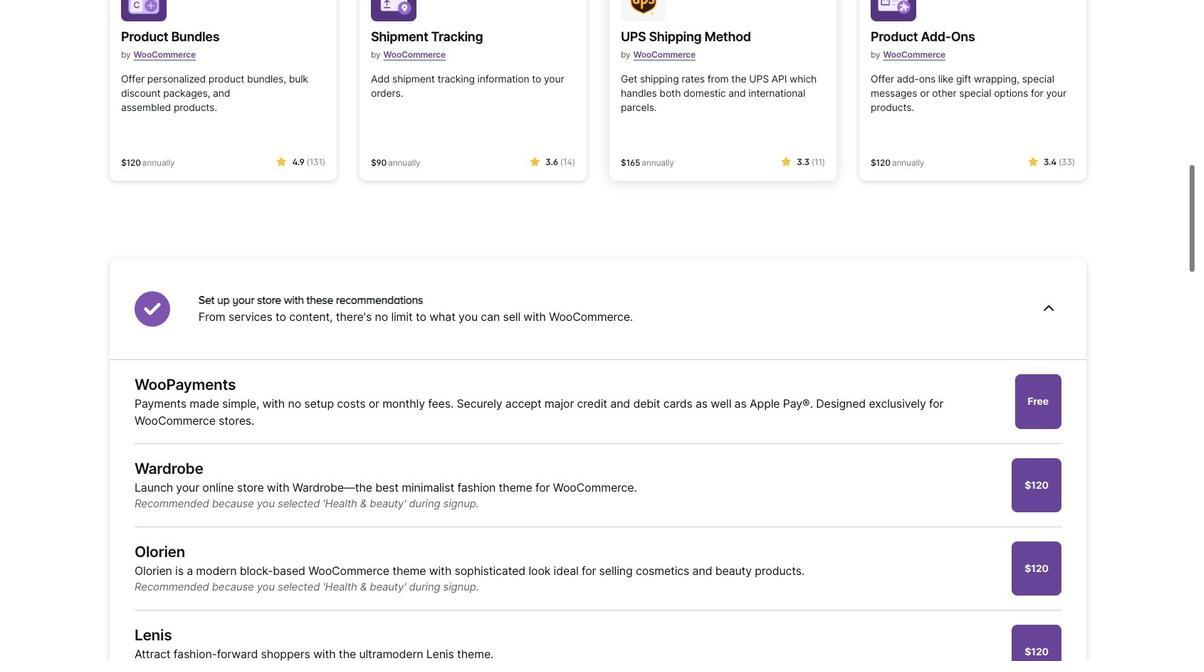 Task type: locate. For each thing, give the bounding box(es) containing it.
chevron up image
[[1043, 303, 1055, 314]]



Task type: vqa. For each thing, say whether or not it's contained in the screenshot.
"chevron up" icon
yes



